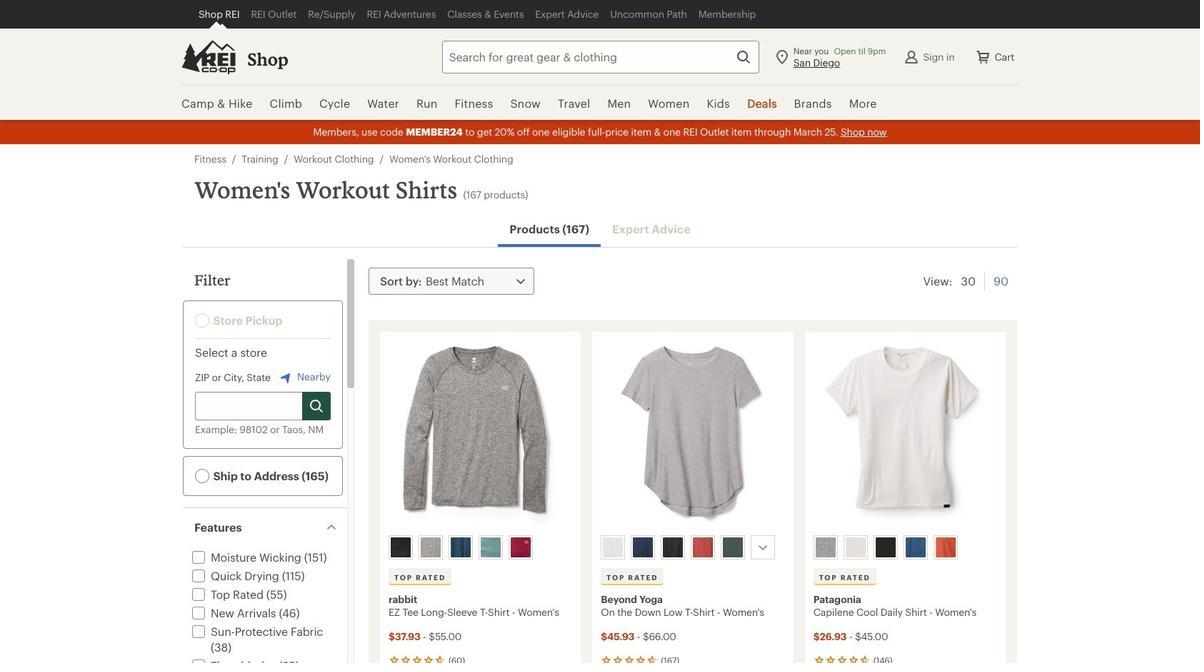 Task type: vqa. For each thing, say whether or not it's contained in the screenshot.
with in offer a less fatiguing grip for paddlers with small hands. If you can't touch your thumb and index finger together when you grab a paddle, this is you. Shafts aren't made in multiple diameters: They're either standard or small diameter.
no



Task type: locate. For each thing, give the bounding box(es) containing it.
darkest night image
[[663, 538, 683, 558]]

None search field
[[416, 40, 759, 73]]

vivacious image
[[511, 538, 531, 558]]

0 horizontal spatial group
[[386, 533, 574, 563]]

shopping cart is empty image
[[975, 48, 992, 65]]

2 horizontal spatial group
[[811, 533, 999, 563]]

group
[[386, 533, 574, 563], [598, 533, 787, 563], [811, 533, 999, 563]]

expand color swatches image
[[755, 539, 772, 557]]

Search for great gear & clothing text field
[[442, 40, 759, 73]]

banner
[[0, 0, 1200, 121]]

black image
[[391, 538, 411, 558]]

1 group from the left
[[386, 533, 574, 563]]

None text field
[[195, 392, 331, 421]]

2 group from the left
[[598, 533, 787, 563]]

None field
[[442, 40, 759, 73]]

nocturnal navy image
[[633, 538, 653, 558]]

add filter: ship to address (165) image
[[195, 470, 209, 484]]

oil teal image
[[481, 538, 501, 558]]

rei co-op, go to rei.com home page image
[[181, 40, 236, 74]]

cloud white image
[[603, 538, 623, 558]]

1 horizontal spatial group
[[598, 533, 787, 563]]



Task type: describe. For each thing, give the bounding box(es) containing it.
3 group from the left
[[811, 533, 999, 563]]

black image
[[876, 538, 896, 558]]

rabbit ez tee long-sleeve t-shirt - women's 0 image
[[389, 341, 573, 530]]

group for beyond yoga on the down low t-shirt - women's 0 image
[[598, 533, 787, 563]]

search for stores image
[[308, 398, 325, 415]]

pimento red/coho coral x-dye image
[[936, 538, 956, 558]]

storm heather image
[[723, 538, 743, 558]]

charcoal heather image
[[421, 538, 441, 558]]

search image
[[735, 48, 752, 65]]

nearby location image
[[277, 369, 295, 387]]

berry rose heather image
[[693, 538, 713, 558]]

beyond yoga on the down low t-shirt - women's 0 image
[[601, 341, 785, 530]]

group for rabbit ez tee long-sleeve t-shirt - women's 0 image
[[386, 533, 574, 563]]

white image
[[846, 538, 866, 558]]

feather grey image
[[816, 538, 836, 558]]

viking blue/navy blue x-dye image
[[906, 538, 926, 558]]

eclipse heather image
[[451, 538, 471, 558]]



